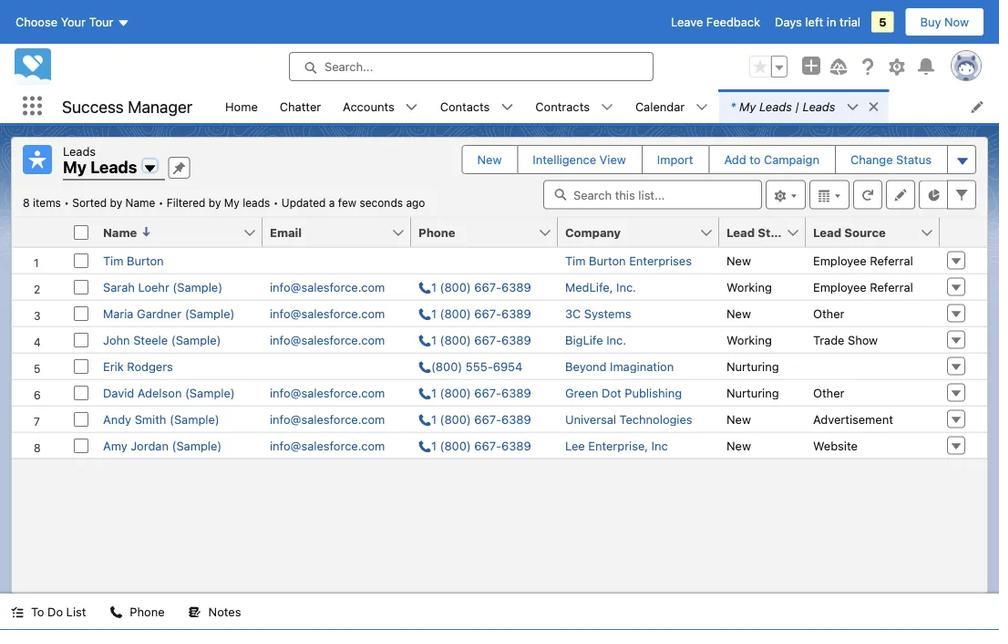 Task type: vqa. For each thing, say whether or not it's contained in the screenshot.
second the Planned
no



Task type: describe. For each thing, give the bounding box(es) containing it.
beyond imagination
[[566, 359, 674, 373]]

*
[[731, 99, 736, 113]]

burton for tim burton enterprises
[[589, 254, 626, 267]]

1 employee from the top
[[814, 254, 867, 267]]

status for change status
[[897, 153, 932, 166]]

advertisement
[[814, 412, 894, 426]]

|
[[796, 99, 800, 113]]

sarah loehr (sample)
[[103, 280, 223, 294]]

andy smith (sample)
[[103, 412, 220, 426]]

email button
[[263, 218, 391, 247]]

choose your tour button
[[15, 7, 131, 36]]

lead for lead source
[[814, 225, 842, 239]]

2 6389 from the top
[[502, 307, 532, 320]]

lead source element
[[806, 218, 952, 248]]

info@salesforce.com link for amy jordan (sample)
[[270, 439, 385, 452]]

few
[[338, 197, 357, 209]]

tour
[[89, 15, 114, 29]]

2 1 (800) 667-6389 link from the top
[[419, 307, 532, 320]]

info@salesforce.com link for andy smith (sample)
[[270, 412, 385, 426]]

seconds
[[360, 197, 403, 209]]

your
[[61, 15, 86, 29]]

info@salesforce.com for john steele (sample)
[[270, 333, 385, 347]]

1 (800) 667-6389 for green dot publishing
[[432, 386, 532, 400]]

info@salesforce.com for maria gardner (sample)
[[270, 307, 385, 320]]

1 for lee enterprise, inc
[[432, 439, 437, 452]]

leads left "|"
[[760, 99, 793, 113]]

lead for lead status
[[727, 225, 755, 239]]

beyond
[[566, 359, 607, 373]]

0 horizontal spatial phone button
[[99, 594, 176, 630]]

new for 3c systems
[[727, 307, 752, 320]]

maria gardner (sample)
[[103, 307, 235, 320]]

david
[[103, 386, 134, 400]]

text default image inside calendar list item
[[696, 101, 709, 114]]

my leads|leads|list view element
[[11, 137, 989, 594]]

to do list button
[[0, 594, 97, 630]]

days left in trial
[[775, 15, 861, 29]]

1 (800) 667-6389 link for medlife,
[[419, 280, 532, 294]]

to do list
[[31, 605, 86, 619]]

amy jordan (sample) link
[[103, 439, 222, 452]]

andy
[[103, 412, 131, 426]]

search...
[[325, 60, 374, 73]]

1 by from the left
[[110, 197, 122, 209]]

tim for tim burton enterprises
[[566, 254, 586, 267]]

notes
[[209, 605, 241, 619]]

2 by from the left
[[209, 197, 221, 209]]

new button
[[463, 146, 517, 173]]

email element
[[263, 218, 422, 248]]

tim burton enterprises
[[566, 254, 692, 267]]

2 • from the left
[[159, 197, 164, 209]]

4 info@salesforce.com link from the top
[[270, 386, 385, 400]]

success
[[62, 96, 124, 116]]

1 • from the left
[[64, 197, 69, 209]]

0 vertical spatial phone button
[[411, 218, 538, 247]]

2 employee referral from the top
[[814, 280, 914, 294]]

sarah
[[103, 280, 135, 294]]

medlife, inc. link
[[566, 280, 637, 294]]

text default image inside contracts list item
[[601, 101, 614, 114]]

new for lee enterprise, inc
[[727, 439, 752, 452]]

leave feedback link
[[672, 15, 761, 29]]

leave
[[672, 15, 704, 29]]

1 (800) 667-6389 link for green
[[419, 386, 532, 400]]

list containing home
[[214, 89, 1000, 123]]

667- for lee enterprise, inc
[[475, 439, 502, 452]]

burton for tim burton
[[127, 254, 164, 267]]

technologies
[[620, 412, 693, 426]]

universal
[[566, 412, 617, 426]]

andy smith (sample) link
[[103, 412, 220, 426]]

biglife inc. link
[[566, 333, 627, 347]]

choose your tour
[[16, 15, 114, 29]]

tim burton link
[[103, 254, 164, 267]]

667- for universal technologies
[[475, 412, 502, 426]]

* my leads | leads
[[731, 99, 836, 113]]

chatter
[[280, 99, 321, 113]]

home link
[[214, 89, 269, 123]]

change
[[851, 153, 894, 166]]

info@salesforce.com link for maria gardner (sample)
[[270, 307, 385, 320]]

leads right "|"
[[803, 99, 836, 113]]

text default image right list
[[110, 606, 123, 619]]

working for employee referral
[[727, 280, 773, 294]]

status for lead status
[[758, 225, 797, 239]]

contacts
[[440, 99, 490, 113]]

6389 for medlife,
[[502, 280, 532, 294]]

6389 for lee
[[502, 439, 532, 452]]

campaign
[[764, 153, 820, 166]]

website
[[814, 439, 858, 452]]

0 horizontal spatial my
[[63, 157, 87, 177]]

555-
[[466, 359, 493, 373]]

none search field inside the my leads|leads|list view element
[[544, 180, 763, 209]]

my inside list item
[[740, 99, 757, 113]]

enterprise,
[[589, 439, 649, 452]]

add to campaign
[[725, 153, 820, 166]]

contracts list item
[[525, 89, 625, 123]]

info@salesforce.com for andy smith (sample)
[[270, 412, 385, 426]]

feedback
[[707, 15, 761, 29]]

1 for universal technologies
[[432, 412, 437, 426]]

1 (800) 667-6389 link for universal
[[419, 412, 532, 426]]

8
[[23, 197, 30, 209]]

change status
[[851, 153, 932, 166]]

3c
[[566, 307, 581, 320]]

1 referral from the top
[[871, 254, 914, 267]]

show
[[848, 333, 879, 347]]

items
[[33, 197, 61, 209]]

list
[[66, 605, 86, 619]]

(sample) for david adelson (sample)
[[185, 386, 235, 400]]

calendar
[[636, 99, 685, 113]]

import
[[658, 153, 694, 166]]

buy
[[921, 15, 942, 29]]

text default image inside to do list button
[[11, 606, 24, 619]]

leave feedback
[[672, 15, 761, 29]]

1 (800) 667-6389 for lee enterprise, inc
[[432, 439, 532, 452]]

lee enterprise, inc link
[[566, 439, 668, 452]]

add
[[725, 153, 747, 166]]

leads
[[243, 197, 270, 209]]

text default image up change
[[868, 100, 881, 113]]

imagination
[[610, 359, 674, 373]]

universal technologies link
[[566, 412, 693, 426]]

amy jordan (sample)
[[103, 439, 222, 452]]

4 info@salesforce.com from the top
[[270, 386, 385, 400]]

1 (800) 667-6389 for medlife, inc.
[[432, 280, 532, 294]]

notes button
[[178, 594, 252, 630]]

6389 for universal
[[502, 412, 532, 426]]

john
[[103, 333, 130, 347]]

to
[[31, 605, 44, 619]]

item number image
[[12, 218, 67, 247]]

3 667- from the top
[[475, 333, 502, 347]]

(800) 555-6954
[[432, 359, 523, 373]]

info@salesforce.com for sarah loehr (sample)
[[270, 280, 385, 294]]

3 6389 from the top
[[502, 333, 532, 347]]

text default image for contacts
[[501, 101, 514, 114]]

contacts list item
[[429, 89, 525, 123]]

david adelson (sample)
[[103, 386, 235, 400]]

inc
[[652, 439, 668, 452]]

(sample) for sarah loehr (sample)
[[173, 280, 223, 294]]



Task type: locate. For each thing, give the bounding box(es) containing it.
1 nurturing from the top
[[727, 359, 780, 373]]

1 info@salesforce.com link from the top
[[270, 280, 385, 294]]

other for new
[[814, 307, 845, 320]]

6 1 (800) 667-6389 from the top
[[432, 439, 532, 452]]

(sample) for andy smith (sample)
[[170, 412, 220, 426]]

1 horizontal spatial phone button
[[411, 218, 538, 247]]

text default image left to
[[11, 606, 24, 619]]

1 vertical spatial nurturing
[[727, 386, 780, 400]]

6 1 from the top
[[432, 439, 437, 452]]

new
[[478, 153, 502, 166], [727, 254, 752, 267], [727, 307, 752, 320], [727, 412, 752, 426], [727, 439, 752, 452]]

6389 for green
[[502, 386, 532, 400]]

1 employee referral from the top
[[814, 254, 914, 267]]

other
[[814, 307, 845, 320], [814, 386, 845, 400]]

group
[[750, 56, 788, 78]]

employee up trade show
[[814, 280, 867, 294]]

info@salesforce.com for amy jordan (sample)
[[270, 439, 385, 452]]

name up tim burton link
[[103, 225, 137, 239]]

smith
[[135, 412, 166, 426]]

2 horizontal spatial •
[[273, 197, 279, 209]]

enterprises
[[630, 254, 692, 267]]

1 tim from the left
[[103, 254, 124, 267]]

4 1 (800) 667-6389 from the top
[[432, 386, 532, 400]]

inc. for biglife inc.
[[607, 333, 627, 347]]

by right filtered
[[209, 197, 221, 209]]

1 horizontal spatial tim
[[566, 254, 586, 267]]

5 1 from the top
[[432, 412, 437, 426]]

gardner
[[137, 307, 182, 320]]

667- for green dot publishing
[[475, 386, 502, 400]]

status right change
[[897, 153, 932, 166]]

2 tim from the left
[[566, 254, 586, 267]]

by right sorted
[[110, 197, 122, 209]]

(sample) for amy jordan (sample)
[[172, 439, 222, 452]]

import button
[[643, 146, 708, 173]]

my leads status
[[23, 197, 282, 209]]

amy
[[103, 439, 127, 452]]

contacts link
[[429, 89, 501, 123]]

text default image inside the notes button
[[188, 606, 201, 619]]

0 vertical spatial referral
[[871, 254, 914, 267]]

tim burton
[[103, 254, 164, 267]]

Search My Leads list view. search field
[[544, 180, 763, 209]]

other up trade
[[814, 307, 845, 320]]

chatter link
[[269, 89, 332, 123]]

6954
[[493, 359, 523, 373]]

1 vertical spatial other
[[814, 386, 845, 400]]

loehr
[[138, 280, 170, 294]]

4 6389 from the top
[[502, 386, 532, 400]]

667- for medlife, inc.
[[475, 280, 502, 294]]

lead status button
[[720, 218, 797, 247]]

1 horizontal spatial burton
[[589, 254, 626, 267]]

(sample) right the adelson
[[185, 386, 235, 400]]

1 horizontal spatial phone
[[419, 225, 456, 239]]

lead down the 'add'
[[727, 225, 755, 239]]

maria
[[103, 307, 134, 320]]

0 horizontal spatial lead
[[727, 225, 755, 239]]

universal technologies
[[566, 412, 693, 426]]

lead status
[[727, 225, 797, 239]]

• left filtered
[[159, 197, 164, 209]]

other up advertisement
[[814, 386, 845, 400]]

1 horizontal spatial •
[[159, 197, 164, 209]]

1 vertical spatial employee
[[814, 280, 867, 294]]

maria gardner (sample) link
[[103, 307, 235, 320]]

5 1 (800) 667-6389 link from the top
[[419, 412, 532, 426]]

0 vertical spatial working
[[727, 280, 773, 294]]

1 info@salesforce.com from the top
[[270, 280, 385, 294]]

1 vertical spatial phone
[[130, 605, 165, 619]]

beyond imagination link
[[566, 359, 674, 373]]

tim
[[103, 254, 124, 267], [566, 254, 586, 267]]

updated
[[282, 197, 326, 209]]

2 other from the top
[[814, 386, 845, 400]]

1 (800) 667-6389 link
[[419, 280, 532, 294], [419, 307, 532, 320], [419, 333, 532, 347], [419, 386, 532, 400], [419, 412, 532, 426], [419, 439, 532, 452]]

text default image
[[868, 100, 881, 113], [601, 101, 614, 114], [696, 101, 709, 114], [11, 606, 24, 619], [188, 606, 201, 619]]

left
[[806, 15, 824, 29]]

now
[[945, 15, 970, 29]]

leads up sorted
[[91, 157, 137, 177]]

1 vertical spatial name
[[103, 225, 137, 239]]

3 info@salesforce.com from the top
[[270, 333, 385, 347]]

phone inside my leads grid
[[419, 225, 456, 239]]

to
[[750, 153, 761, 166]]

dot
[[602, 386, 622, 400]]

1 horizontal spatial status
[[897, 153, 932, 166]]

1 667- from the top
[[475, 280, 502, 294]]

2 info@salesforce.com from the top
[[270, 307, 385, 320]]

(sample) for maria gardner (sample)
[[185, 307, 235, 320]]

text default image inside contacts list item
[[501, 101, 514, 114]]

inc. for medlife, inc.
[[617, 280, 637, 294]]

intelligence view
[[533, 153, 627, 166]]

0 vertical spatial my
[[740, 99, 757, 113]]

1 vertical spatial status
[[758, 225, 797, 239]]

working for trade show
[[727, 333, 773, 347]]

5 6389 from the top
[[502, 412, 532, 426]]

change status button
[[837, 146, 947, 173]]

employee referral down lead source button
[[814, 254, 914, 267]]

burton
[[127, 254, 164, 267], [589, 254, 626, 267]]

medlife, inc.
[[566, 280, 637, 294]]

(800) 555-6954 link
[[419, 359, 523, 373]]

1 other from the top
[[814, 307, 845, 320]]

choose
[[16, 15, 58, 29]]

text default image right "|"
[[847, 101, 860, 114]]

5 info@salesforce.com from the top
[[270, 412, 385, 426]]

systems
[[585, 307, 632, 320]]

jordan
[[131, 439, 169, 452]]

calendar link
[[625, 89, 696, 123]]

1 1 from the top
[[432, 280, 437, 294]]

name up name button
[[126, 197, 155, 209]]

source
[[845, 225, 887, 239]]

lead source button
[[806, 218, 920, 247]]

6 667- from the top
[[475, 439, 502, 452]]

list item containing *
[[720, 89, 889, 123]]

3 info@salesforce.com link from the top
[[270, 333, 385, 347]]

list item
[[720, 89, 889, 123]]

0 horizontal spatial tim
[[103, 254, 124, 267]]

2 info@salesforce.com link from the top
[[270, 307, 385, 320]]

tim burton enterprises link
[[566, 254, 692, 267]]

0 vertical spatial employee referral
[[814, 254, 914, 267]]

667-
[[475, 280, 502, 294], [475, 307, 502, 320], [475, 333, 502, 347], [475, 386, 502, 400], [475, 412, 502, 426], [475, 439, 502, 452]]

1 vertical spatial referral
[[871, 280, 914, 294]]

working down "lead status" button
[[727, 280, 773, 294]]

phone left the notes button
[[130, 605, 165, 619]]

3 1 (800) 667-6389 link from the top
[[419, 333, 532, 347]]

1 (800) 667-6389 for universal technologies
[[432, 412, 532, 426]]

trade
[[814, 333, 845, 347]]

my leads grid
[[12, 218, 988, 459]]

3 • from the left
[[273, 197, 279, 209]]

biglife inc.
[[566, 333, 627, 347]]

2 1 from the top
[[432, 307, 437, 320]]

6 info@salesforce.com from the top
[[270, 439, 385, 452]]

add to campaign button
[[710, 146, 835, 173]]

(sample) for john steele (sample)
[[171, 333, 221, 347]]

green
[[566, 386, 599, 400]]

burton up loehr
[[127, 254, 164, 267]]

text default image right accounts
[[406, 101, 418, 114]]

(sample) up maria gardner (sample) link
[[173, 280, 223, 294]]

company button
[[558, 218, 700, 247]]

6 6389 from the top
[[502, 439, 532, 452]]

trade show
[[814, 333, 879, 347]]

status inside my leads grid
[[758, 225, 797, 239]]

4 667- from the top
[[475, 386, 502, 400]]

1 for green dot publishing
[[432, 386, 437, 400]]

burton up medlife, inc.
[[589, 254, 626, 267]]

1 working from the top
[[727, 280, 773, 294]]

status
[[897, 153, 932, 166], [758, 225, 797, 239]]

2 1 (800) 667-6389 from the top
[[432, 307, 532, 320]]

list
[[214, 89, 1000, 123]]

my right * on the top
[[740, 99, 757, 113]]

2 referral from the top
[[871, 280, 914, 294]]

2 horizontal spatial my
[[740, 99, 757, 113]]

phone element
[[411, 218, 569, 248]]

new inside button
[[478, 153, 502, 166]]

6 1 (800) 667-6389 link from the top
[[419, 439, 532, 452]]

0 vertical spatial nurturing
[[727, 359, 780, 373]]

5 667- from the top
[[475, 412, 502, 426]]

1 for medlife, inc.
[[432, 280, 437, 294]]

days
[[775, 15, 803, 29]]

phone button right list
[[99, 594, 176, 630]]

buy now button
[[905, 7, 985, 36]]

1 6389 from the top
[[502, 280, 532, 294]]

1
[[432, 280, 437, 294], [432, 307, 437, 320], [432, 333, 437, 347], [432, 386, 437, 400], [432, 412, 437, 426], [432, 439, 437, 452]]

accounts list item
[[332, 89, 429, 123]]

action image
[[941, 218, 988, 247]]

inc. up beyond imagination
[[607, 333, 627, 347]]

intelligence view button
[[519, 146, 641, 173]]

company element
[[558, 218, 731, 248]]

lee
[[566, 439, 585, 452]]

0 vertical spatial other
[[814, 307, 845, 320]]

3 1 (800) 667-6389 from the top
[[432, 333, 532, 347]]

new for universal technologies
[[727, 412, 752, 426]]

info@salesforce.com link
[[270, 280, 385, 294], [270, 307, 385, 320], [270, 333, 385, 347], [270, 386, 385, 400], [270, 412, 385, 426], [270, 439, 385, 452]]

john steele (sample) link
[[103, 333, 221, 347]]

my up sorted
[[63, 157, 87, 177]]

success manager
[[62, 96, 193, 116]]

lead status element
[[720, 218, 817, 248]]

2 vertical spatial my
[[224, 197, 240, 209]]

0 horizontal spatial by
[[110, 197, 122, 209]]

inc.
[[617, 280, 637, 294], [607, 333, 627, 347]]

6 info@salesforce.com link from the top
[[270, 439, 385, 452]]

(sample) right gardner
[[185, 307, 235, 320]]

text default image right contracts
[[601, 101, 614, 114]]

tim for tim burton
[[103, 254, 124, 267]]

1 1 (800) 667-6389 link from the top
[[419, 280, 532, 294]]

0 horizontal spatial •
[[64, 197, 69, 209]]

2 nurturing from the top
[[727, 386, 780, 400]]

sorted
[[72, 197, 107, 209]]

trial
[[840, 15, 861, 29]]

lead left source
[[814, 225, 842, 239]]

2 burton from the left
[[589, 254, 626, 267]]

2 working from the top
[[727, 333, 773, 347]]

buy now
[[921, 15, 970, 29]]

4 1 from the top
[[432, 386, 437, 400]]

0 vertical spatial employee
[[814, 254, 867, 267]]

filtered
[[167, 197, 206, 209]]

leads down success
[[63, 144, 96, 158]]

3c systems link
[[566, 307, 632, 320]]

info@salesforce.com link for sarah loehr (sample)
[[270, 280, 385, 294]]

(sample) down andy smith (sample) 'link'
[[172, 439, 222, 452]]

• right leads
[[273, 197, 279, 209]]

0 vertical spatial status
[[897, 153, 932, 166]]

biglife
[[566, 333, 604, 347]]

name inside button
[[103, 225, 137, 239]]

1 lead from the left
[[727, 225, 755, 239]]

1 horizontal spatial by
[[209, 197, 221, 209]]

phone button
[[411, 218, 538, 247], [99, 594, 176, 630]]

tim up medlife,
[[566, 254, 586, 267]]

my left leads
[[224, 197, 240, 209]]

2 lead from the left
[[814, 225, 842, 239]]

view
[[600, 153, 627, 166]]

None search field
[[544, 180, 763, 209]]

erik
[[103, 359, 124, 373]]

3 1 from the top
[[432, 333, 437, 347]]

(sample) down 'maria gardner (sample)' at the left
[[171, 333, 221, 347]]

1 vertical spatial inc.
[[607, 333, 627, 347]]

text default image for accounts
[[406, 101, 418, 114]]

name button
[[96, 218, 243, 247]]

5 info@salesforce.com link from the top
[[270, 412, 385, 426]]

1 horizontal spatial my
[[224, 197, 240, 209]]

4 1 (800) 667-6389 link from the top
[[419, 386, 532, 400]]

working left trade
[[727, 333, 773, 347]]

2 employee from the top
[[814, 280, 867, 294]]

text default image for *
[[847, 101, 860, 114]]

erik rodgers link
[[103, 359, 173, 373]]

adelson
[[138, 386, 182, 400]]

employee down lead source
[[814, 254, 867, 267]]

0 vertical spatial name
[[126, 197, 155, 209]]

• right items
[[64, 197, 69, 209]]

cell
[[67, 218, 96, 248], [263, 248, 411, 273], [411, 248, 558, 273], [263, 353, 411, 379], [806, 353, 941, 379]]

lead source
[[814, 225, 887, 239]]

text default image left * on the top
[[696, 101, 709, 114]]

(sample) down david adelson (sample) link at the left
[[170, 412, 220, 426]]

0 horizontal spatial burton
[[127, 254, 164, 267]]

info@salesforce.com link for john steele (sample)
[[270, 333, 385, 347]]

text default image left notes
[[188, 606, 201, 619]]

phone down ago
[[419, 225, 456, 239]]

text default image inside accounts list item
[[406, 101, 418, 114]]

text default image right contacts
[[501, 101, 514, 114]]

lead
[[727, 225, 755, 239], [814, 225, 842, 239]]

company
[[566, 225, 621, 239]]

phone button down ago
[[411, 218, 538, 247]]

1 vertical spatial my
[[63, 157, 87, 177]]

1 (800) 667-6389 link for lee
[[419, 439, 532, 452]]

1 horizontal spatial lead
[[814, 225, 842, 239]]

0 horizontal spatial phone
[[130, 605, 165, 619]]

1 vertical spatial working
[[727, 333, 773, 347]]

tim up sarah
[[103, 254, 124, 267]]

1 1 (800) 667-6389 from the top
[[432, 280, 532, 294]]

email
[[270, 225, 302, 239]]

other for nurturing
[[814, 386, 845, 400]]

1 vertical spatial employee referral
[[814, 280, 914, 294]]

status left lead source
[[758, 225, 797, 239]]

6389
[[502, 280, 532, 294], [502, 307, 532, 320], [502, 333, 532, 347], [502, 386, 532, 400], [502, 412, 532, 426], [502, 439, 532, 452]]

0 vertical spatial phone
[[419, 225, 456, 239]]

accounts
[[343, 99, 395, 113]]

employee referral up show
[[814, 280, 914, 294]]

nurturing
[[727, 359, 780, 373], [727, 386, 780, 400]]

green dot publishing
[[566, 386, 682, 400]]

0 vertical spatial inc.
[[617, 280, 637, 294]]

john steele (sample)
[[103, 333, 221, 347]]

lee enterprise, inc
[[566, 439, 668, 452]]

1 vertical spatial phone button
[[99, 594, 176, 630]]

text default image
[[406, 101, 418, 114], [501, 101, 514, 114], [847, 101, 860, 114], [110, 606, 123, 619]]

action element
[[941, 218, 988, 248]]

item number element
[[12, 218, 67, 248]]

calendar list item
[[625, 89, 720, 123]]

1 burton from the left
[[127, 254, 164, 267]]

2 667- from the top
[[475, 307, 502, 320]]

inc. down tim burton enterprises link in the right of the page
[[617, 280, 637, 294]]

name element
[[96, 218, 274, 248]]

5 1 (800) 667-6389 from the top
[[432, 412, 532, 426]]

0 horizontal spatial status
[[758, 225, 797, 239]]

phone
[[419, 225, 456, 239], [130, 605, 165, 619]]



